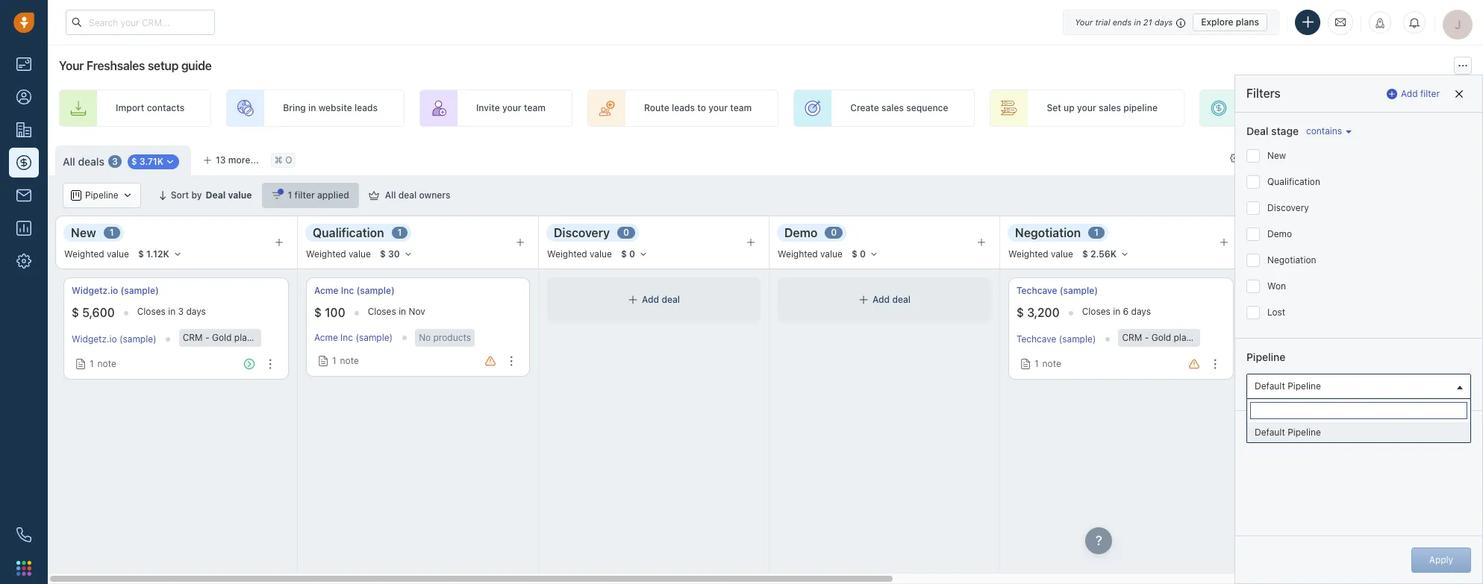 Task type: vqa. For each thing, say whether or not it's contained in the screenshot.
$ 5,600
yes



Task type: locate. For each thing, give the bounding box(es) containing it.
inc down 100
[[341, 333, 353, 344]]

2 widgetz.io (sample) link from the top
[[72, 334, 157, 345]]

0 horizontal spatial monthly
[[255, 332, 289, 343]]

1 crm from the left
[[183, 332, 203, 343]]

value for discovery
[[590, 249, 612, 260]]

explore plans link
[[1193, 13, 1268, 31]]

1 down o
[[288, 190, 292, 201]]

acme inc (sample) link down 100
[[314, 333, 393, 344]]

qualification down the applied
[[313, 226, 384, 239]]

value for new
[[107, 249, 129, 260]]

- down closes in 3 days
[[205, 332, 210, 343]]

$ 3.71k button
[[123, 153, 184, 170]]

- for $ 5,600
[[205, 332, 210, 343]]

2 techcave from the top
[[1017, 334, 1057, 345]]

crm for $ 5,600
[[183, 332, 203, 343]]

techcave (sample) up 3,200
[[1017, 285, 1098, 296]]

0 vertical spatial filter
[[1421, 88, 1440, 99]]

all
[[63, 155, 75, 168], [385, 190, 396, 201]]

negotiation
[[1015, 226, 1081, 239], [1268, 255, 1317, 266]]

acme down $ 100 at the left bottom
[[314, 333, 338, 344]]

closes left 6
[[1082, 306, 1111, 317]]

0 vertical spatial container_wx8msf4aqz5i3rn1 image
[[165, 157, 175, 167]]

weighted for demo
[[778, 249, 818, 260]]

0 horizontal spatial your
[[59, 59, 84, 72]]

no products
[[419, 332, 471, 343]]

- down closes in 6 days
[[1145, 332, 1149, 343]]

leads right website
[[355, 103, 378, 114]]

all deals link
[[63, 154, 104, 169]]

1 vertical spatial widgetz.io (sample)
[[72, 334, 157, 345]]

2 horizontal spatial your
[[1077, 103, 1097, 114]]

1 vertical spatial container_wx8msf4aqz5i3rn1 image
[[71, 190, 81, 201]]

5 weighted value from the left
[[1009, 249, 1074, 260]]

gold
[[212, 332, 232, 343], [1152, 332, 1172, 343]]

1 horizontal spatial filter
[[1421, 88, 1440, 99]]

1 inside "button"
[[288, 190, 292, 201]]

deal
[[1247, 125, 1269, 137], [206, 190, 226, 201]]

1 closes from the left
[[137, 306, 166, 317]]

sort
[[171, 190, 189, 201]]

(sample) down closes in 3 days
[[119, 334, 157, 345]]

2 crm from the left
[[1122, 332, 1143, 343]]

negotiation up $ 2.56k button
[[1015, 226, 1081, 239]]

set up your sales pipeline
[[1047, 103, 1158, 114]]

filter inside 1 filter applied "button"
[[295, 190, 315, 201]]

your right to
[[709, 103, 728, 114]]

2 inc from the top
[[341, 333, 353, 344]]

weighted value for qualification
[[306, 249, 371, 260]]

website
[[319, 103, 352, 114]]

team right invite
[[524, 103, 546, 114]]

1 down $ 3,200
[[1035, 358, 1039, 370]]

1 horizontal spatial team
[[730, 103, 752, 114]]

1 - from the left
[[205, 332, 210, 343]]

1 $ 0 button from the left
[[614, 246, 655, 263]]

2 gold from the left
[[1152, 332, 1172, 343]]

1 vertical spatial your
[[59, 59, 84, 72]]

filter for add
[[1421, 88, 1440, 99]]

1 vertical spatial widgetz.io
[[72, 334, 117, 345]]

days right 6
[[1131, 306, 1151, 317]]

1 vertical spatial deal
[[206, 190, 226, 201]]

1 vertical spatial acme inc (sample) link
[[314, 333, 393, 344]]

stage
[[1272, 125, 1299, 137]]

1 horizontal spatial monthly
[[1194, 332, 1228, 343]]

1 $ 0 from the left
[[621, 249, 635, 260]]

1 horizontal spatial new
[[1268, 150, 1286, 161]]

1 your from the left
[[502, 103, 522, 114]]

weighted for qualification
[[306, 249, 346, 260]]

pipeline down deals
[[85, 190, 118, 201]]

0 horizontal spatial note
[[97, 358, 116, 370]]

$ 5,600
[[72, 306, 115, 320]]

pipeline
[[85, 190, 118, 201], [1247, 351, 1286, 364], [1288, 381, 1321, 392], [1288, 427, 1321, 438]]

default inside dropdown button
[[1255, 381, 1285, 392]]

1 down 100
[[332, 355, 336, 367]]

acme up $ 100 at the left bottom
[[314, 285, 339, 296]]

techcave (sample) link up 3,200
[[1017, 284, 1098, 297]]

1 weighted from the left
[[64, 249, 104, 260]]

days for $ 3,200
[[1131, 306, 1151, 317]]

0 vertical spatial techcave
[[1017, 285, 1058, 296]]

leads left to
[[672, 103, 695, 114]]

pipeline down "default pipeline" dropdown button
[[1288, 427, 1321, 438]]

your right invite
[[502, 103, 522, 114]]

in left 6
[[1113, 306, 1121, 317]]

0 horizontal spatial 1 note
[[90, 358, 116, 370]]

1 vertical spatial techcave
[[1017, 334, 1057, 345]]

widgetz.io
[[72, 285, 118, 296], [72, 334, 117, 345]]

monthly for 5,600
[[255, 332, 289, 343]]

0 vertical spatial techcave (sample)
[[1017, 285, 1098, 296]]

0 vertical spatial discovery
[[1268, 202, 1309, 214]]

0 horizontal spatial your
[[502, 103, 522, 114]]

route
[[644, 103, 669, 114]]

widgetz.io (sample)
[[72, 285, 159, 296], [72, 334, 157, 345]]

widgetz.io (sample) link down 5,600
[[72, 334, 157, 345]]

1 horizontal spatial 1 note
[[332, 355, 359, 367]]

1 inc from the top
[[341, 285, 354, 296]]

1 horizontal spatial negotiation
[[1268, 255, 1317, 266]]

sales
[[882, 103, 904, 114], [1099, 103, 1121, 114]]

0 horizontal spatial crm
[[183, 332, 203, 343]]

2 weighted from the left
[[306, 249, 346, 260]]

value
[[228, 190, 252, 201], [107, 249, 129, 260], [349, 249, 371, 260], [590, 249, 612, 260], [821, 249, 843, 260], [1051, 249, 1074, 260]]

all left "owners"
[[385, 190, 396, 201]]

note down 5,600
[[97, 358, 116, 370]]

1 note down 5,600
[[90, 358, 116, 370]]

crm down closes in 3 days
[[183, 332, 203, 343]]

Search field
[[1403, 183, 1478, 208]]

default inside option
[[1255, 427, 1285, 438]]

days right 21 on the right of page
[[1155, 17, 1173, 27]]

all left deals
[[63, 155, 75, 168]]

2 plan from the left
[[1174, 332, 1192, 343]]

3 closes from the left
[[1082, 306, 1111, 317]]

team
[[524, 103, 546, 114], [730, 103, 752, 114]]

1 default pipeline from the top
[[1255, 381, 1321, 392]]

your trial ends in 21 days
[[1075, 17, 1173, 27]]

0 vertical spatial acme inc (sample) link
[[314, 284, 395, 297]]

3
[[112, 156, 118, 167], [178, 306, 184, 317]]

0 horizontal spatial $ 0 button
[[614, 246, 655, 263]]

(sample) down closes in nov
[[356, 333, 393, 344]]

1 horizontal spatial closes
[[368, 306, 396, 317]]

widgetz.io (sample) link up 5,600
[[72, 284, 159, 297]]

1 horizontal spatial qualification
[[1268, 176, 1321, 187]]

container_wx8msf4aqz5i3rn1 image inside 'all deal owners' button
[[369, 190, 379, 201]]

0 vertical spatial your
[[1075, 17, 1093, 27]]

sales left pipeline
[[1099, 103, 1121, 114]]

1 vertical spatial qualification
[[313, 226, 384, 239]]

widgetz.io (sample) up 5,600
[[72, 285, 159, 296]]

1 vertical spatial default pipeline
[[1255, 427, 1321, 438]]

create
[[851, 103, 879, 114]]

1 horizontal spatial plan
[[1174, 332, 1192, 343]]

1 note down 3,200
[[1035, 358, 1061, 370]]

default
[[1255, 381, 1285, 392], [1255, 427, 1285, 438]]

quotas and forecasting
[[1283, 190, 1386, 201]]

forecasting
[[1335, 190, 1386, 201]]

widgetz.io down $ 5,600
[[72, 334, 117, 345]]

1 horizontal spatial add deal
[[873, 294, 911, 306]]

weighted value for discovery
[[547, 249, 612, 260]]

0 vertical spatial default
[[1255, 381, 1285, 392]]

0 vertical spatial default pipeline
[[1255, 381, 1321, 392]]

1 horizontal spatial container_wx8msf4aqz5i3rn1 image
[[165, 157, 175, 167]]

all for deal
[[385, 190, 396, 201]]

in
[[1134, 17, 1141, 27], [308, 103, 316, 114], [168, 306, 176, 317], [399, 306, 406, 317], [1113, 306, 1121, 317]]

100
[[325, 306, 345, 320]]

weighted value for negotiation
[[1009, 249, 1074, 260]]

route leads to your team link
[[588, 90, 779, 127]]

closes for $ 3,200
[[1082, 306, 1111, 317]]

techcave up $ 3,200
[[1017, 285, 1058, 296]]

pipeline up default pipeline option
[[1288, 381, 1321, 392]]

container_wx8msf4aqz5i3rn1 image
[[165, 157, 175, 167], [71, 190, 81, 201], [859, 295, 869, 305]]

acme inc (sample) link
[[314, 284, 395, 297], [314, 333, 393, 344]]

note
[[340, 355, 359, 367], [97, 358, 116, 370], [1043, 358, 1061, 370]]

2 sales from the left
[[1099, 103, 1121, 114]]

1 gold from the left
[[212, 332, 232, 343]]

value for demo
[[821, 249, 843, 260]]

deal
[[1276, 103, 1294, 114], [398, 190, 417, 201], [662, 294, 680, 306], [892, 294, 911, 306]]

days down $ 1.12k button
[[186, 306, 206, 317]]

filter inside the add filter link
[[1421, 88, 1440, 99]]

2 closes from the left
[[368, 306, 396, 317]]

note down 100
[[340, 355, 359, 367]]

2 horizontal spatial closes
[[1082, 306, 1111, 317]]

1 note down 100
[[332, 355, 359, 367]]

and
[[1317, 190, 1333, 201]]

add deal for demo
[[873, 294, 911, 306]]

1 vertical spatial acme inc (sample)
[[314, 333, 393, 344]]

closes
[[137, 306, 166, 317], [368, 306, 396, 317], [1082, 306, 1111, 317]]

techcave (sample)
[[1017, 285, 1098, 296], [1017, 334, 1096, 345]]

2 horizontal spatial container_wx8msf4aqz5i3rn1 image
[[859, 295, 869, 305]]

2 techcave (sample) link from the top
[[1017, 334, 1096, 345]]

plan
[[234, 332, 252, 343], [1174, 332, 1192, 343]]

team inside route leads to your team link
[[730, 103, 752, 114]]

2 default pipeline from the top
[[1255, 427, 1321, 438]]

won
[[1268, 281, 1286, 292]]

widgetz.io (sample) link
[[72, 284, 159, 297], [72, 334, 157, 345]]

$ inside dropdown button
[[131, 156, 137, 167]]

no
[[419, 332, 431, 343]]

2 techcave (sample) from the top
[[1017, 334, 1096, 345]]

add deal link
[[1200, 90, 1321, 127]]

1 vertical spatial default
[[1255, 427, 1285, 438]]

2 - from the left
[[1145, 332, 1149, 343]]

default pipeline inside dropdown button
[[1255, 381, 1321, 392]]

0 horizontal spatial 3
[[112, 156, 118, 167]]

0 horizontal spatial container_wx8msf4aqz5i3rn1 image
[[71, 190, 81, 201]]

21
[[1144, 17, 1153, 27]]

container_wx8msf4aqz5i3rn1 image for add deal
[[859, 295, 869, 305]]

1 horizontal spatial leads
[[672, 103, 695, 114]]

$ 30 button
[[373, 246, 419, 263]]

closes left nov
[[368, 306, 396, 317]]

0 horizontal spatial filter
[[295, 190, 315, 201]]

o
[[285, 155, 292, 166]]

crm
[[183, 332, 203, 343], [1122, 332, 1143, 343]]

container_wx8msf4aqz5i3rn1 image for pipeline
[[71, 190, 81, 201]]

inc
[[341, 285, 354, 296], [341, 333, 353, 344]]

- for $ 3,200
[[1145, 332, 1149, 343]]

days
[[1155, 17, 1173, 27], [186, 306, 206, 317], [1131, 306, 1151, 317]]

3 inside all deals 3
[[112, 156, 118, 167]]

1 filter applied
[[288, 190, 349, 201]]

2 acme inc (sample) from the top
[[314, 333, 393, 344]]

new down the pipeline popup button
[[71, 226, 96, 239]]

0 horizontal spatial days
[[186, 306, 206, 317]]

0 vertical spatial 3
[[112, 156, 118, 167]]

1 vertical spatial inc
[[341, 333, 353, 344]]

in down $ 1.12k button
[[168, 306, 176, 317]]

0 vertical spatial acme inc (sample)
[[314, 285, 395, 296]]

1 filter applied button
[[262, 183, 359, 208]]

1 weighted value from the left
[[64, 249, 129, 260]]

widgetz.io up $ 5,600
[[72, 285, 118, 296]]

default pipeline
[[1255, 381, 1321, 392], [1255, 427, 1321, 438]]

techcave down $ 3,200
[[1017, 334, 1057, 345]]

container_wx8msf4aqz5i3rn1 image inside the pipeline popup button
[[71, 190, 81, 201]]

leads
[[355, 103, 378, 114], [672, 103, 695, 114]]

your right "up"
[[1077, 103, 1097, 114]]

0 vertical spatial all
[[63, 155, 75, 168]]

4 weighted from the left
[[778, 249, 818, 260]]

0 vertical spatial widgetz.io (sample)
[[72, 285, 159, 296]]

techcave
[[1017, 285, 1058, 296], [1017, 334, 1057, 345]]

3 down $ 1.12k button
[[178, 306, 184, 317]]

filter for 1
[[295, 190, 315, 201]]

1 vertical spatial 3
[[178, 306, 184, 317]]

0 horizontal spatial gold
[[212, 332, 232, 343]]

2 horizontal spatial 1 note
[[1035, 358, 1061, 370]]

(sample) down lost
[[1231, 332, 1268, 343]]

1 plan from the left
[[234, 332, 252, 343]]

1 horizontal spatial all
[[385, 190, 396, 201]]

(sample) down $ 100 at the left bottom
[[291, 332, 328, 343]]

30
[[388, 249, 400, 260]]

$ 3,200
[[1017, 306, 1060, 320]]

discovery
[[1268, 202, 1309, 214], [554, 226, 610, 239]]

(sample) up closes in 3 days
[[121, 285, 159, 296]]

1 vertical spatial widgetz.io (sample) link
[[72, 334, 157, 345]]

1 acme inc (sample) from the top
[[314, 285, 395, 296]]

inc up 100
[[341, 285, 354, 296]]

qualification up quotas
[[1268, 176, 1321, 187]]

pipeline
[[1124, 103, 1158, 114]]

crm for $ 3,200
[[1122, 332, 1143, 343]]

1 widgetz.io from the top
[[72, 285, 118, 296]]

1 horizontal spatial 3
[[178, 306, 184, 317]]

0 horizontal spatial add deal
[[642, 294, 680, 306]]

0 horizontal spatial discovery
[[554, 226, 610, 239]]

negotiation up won
[[1268, 255, 1317, 266]]

3 weighted value from the left
[[547, 249, 612, 260]]

2 $ 0 button from the left
[[845, 246, 885, 263]]

2 weighted value from the left
[[306, 249, 371, 260]]

in left nov
[[399, 306, 406, 317]]

1 vertical spatial acme
[[314, 333, 338, 344]]

1 vertical spatial techcave (sample) link
[[1017, 334, 1096, 345]]

2 team from the left
[[730, 103, 752, 114]]

your left trial
[[1075, 17, 1093, 27]]

crm - gold plan monthly (sample) for $ 3,200
[[1122, 332, 1268, 343]]

add deal
[[1256, 103, 1294, 114], [642, 294, 680, 306], [873, 294, 911, 306]]

0 horizontal spatial $ 0
[[621, 249, 635, 260]]

note down 3,200
[[1043, 358, 1061, 370]]

0 vertical spatial widgetz.io
[[72, 285, 118, 296]]

1 default from the top
[[1255, 381, 1285, 392]]

5 weighted from the left
[[1009, 249, 1049, 260]]

0 horizontal spatial qualification
[[313, 226, 384, 239]]

acme inc (sample) up 100
[[314, 285, 395, 296]]

None search field
[[1251, 402, 1468, 420]]

days for $ 5,600
[[186, 306, 206, 317]]

1 horizontal spatial $ 0 button
[[845, 246, 885, 263]]

your left freshsales
[[59, 59, 84, 72]]

0 vertical spatial negotiation
[[1015, 226, 1081, 239]]

closes right 5,600
[[137, 306, 166, 317]]

gold for $ 3,200
[[1152, 332, 1172, 343]]

13 more...
[[216, 155, 259, 166]]

0 vertical spatial acme
[[314, 285, 339, 296]]

all inside 'all deal owners' button
[[385, 190, 396, 201]]

in for qualification
[[399, 306, 406, 317]]

1 horizontal spatial days
[[1131, 306, 1151, 317]]

new down deal stage
[[1268, 150, 1286, 161]]

2 vertical spatial container_wx8msf4aqz5i3rn1 image
[[859, 295, 869, 305]]

invite your team link
[[420, 90, 573, 127]]

value for qualification
[[349, 249, 371, 260]]

1 horizontal spatial $ 0
[[852, 249, 866, 260]]

default pipeline button
[[1247, 374, 1472, 399]]

0 vertical spatial qualification
[[1268, 176, 1321, 187]]

0 horizontal spatial closes
[[137, 306, 166, 317]]

1 vertical spatial all
[[385, 190, 396, 201]]

2 crm - gold plan monthly (sample) from the left
[[1122, 332, 1268, 343]]

1 up $ 2.56k
[[1095, 227, 1099, 238]]

1 horizontal spatial note
[[340, 355, 359, 367]]

$ 0 button
[[614, 246, 655, 263], [845, 246, 885, 263]]

crm down 6
[[1122, 332, 1143, 343]]

0 vertical spatial techcave (sample) link
[[1017, 284, 1098, 297]]

2 default from the top
[[1255, 427, 1285, 438]]

acme inc (sample) down 100
[[314, 333, 393, 344]]

1 note for 100
[[332, 355, 359, 367]]

0 horizontal spatial all
[[63, 155, 75, 168]]

1 horizontal spatial sales
[[1099, 103, 1121, 114]]

0 horizontal spatial -
[[205, 332, 210, 343]]

0 horizontal spatial leads
[[355, 103, 378, 114]]

2 acme inc (sample) link from the top
[[314, 333, 393, 344]]

new
[[1268, 150, 1286, 161], [71, 226, 96, 239]]

quotas
[[1283, 190, 1315, 201]]

3 weighted from the left
[[547, 249, 587, 260]]

0 vertical spatial inc
[[341, 285, 354, 296]]

acme inc (sample) link up 100
[[314, 284, 395, 297]]

0 horizontal spatial plan
[[234, 332, 252, 343]]

more...
[[228, 155, 259, 166]]

$ 0 button for demo
[[845, 246, 885, 263]]

$ 0 button for discovery
[[614, 246, 655, 263]]

2 horizontal spatial note
[[1043, 358, 1061, 370]]

default pipeline for "default pipeline" dropdown button
[[1255, 381, 1321, 392]]

1 crm - gold plan monthly (sample) from the left
[[183, 332, 328, 343]]

default pipeline inside option
[[1255, 427, 1321, 438]]

1 monthly from the left
[[255, 332, 289, 343]]

set up your sales pipeline link
[[990, 90, 1185, 127]]

techcave (sample) link down 3,200
[[1017, 334, 1096, 345]]

team right to
[[730, 103, 752, 114]]

1 horizontal spatial your
[[1075, 17, 1093, 27]]

1 horizontal spatial gold
[[1152, 332, 1172, 343]]

$ 0
[[621, 249, 635, 260], [852, 249, 866, 260]]

weighted value
[[64, 249, 129, 260], [306, 249, 371, 260], [547, 249, 612, 260], [778, 249, 843, 260], [1009, 249, 1074, 260]]

2 monthly from the left
[[1194, 332, 1228, 343]]

plan for 5,600
[[234, 332, 252, 343]]

4 weighted value from the left
[[778, 249, 843, 260]]

widgetz.io (sample) down 5,600
[[72, 334, 157, 345]]

applied
[[317, 190, 349, 201]]

2 widgetz.io (sample) from the top
[[72, 334, 157, 345]]

1 vertical spatial new
[[71, 226, 96, 239]]

$ 0 for demo
[[852, 249, 866, 260]]

sales right create
[[882, 103, 904, 114]]

1 vertical spatial techcave (sample)
[[1017, 334, 1096, 345]]

2 $ 0 from the left
[[852, 249, 866, 260]]

deal up settings
[[1247, 125, 1269, 137]]

1 team from the left
[[524, 103, 546, 114]]

3 for deals
[[112, 156, 118, 167]]

0 vertical spatial deal
[[1247, 125, 1269, 137]]

0 horizontal spatial deal
[[206, 190, 226, 201]]

3 right deals
[[112, 156, 118, 167]]

1 horizontal spatial discovery
[[1268, 202, 1309, 214]]

default for default pipeline list box
[[1255, 427, 1285, 438]]

deal right by
[[206, 190, 226, 201]]

acme inc (sample)
[[314, 285, 395, 296], [314, 333, 393, 344]]

1 horizontal spatial crm
[[1122, 332, 1143, 343]]

container_wx8msf4aqz5i3rn1 image
[[1231, 153, 1241, 164], [122, 190, 133, 201], [271, 190, 282, 201], [369, 190, 379, 201], [628, 295, 638, 305], [318, 356, 328, 367], [75, 359, 86, 370], [1021, 359, 1031, 370]]

0 horizontal spatial sales
[[882, 103, 904, 114]]

$ inside button
[[138, 249, 144, 260]]

techcave (sample) down 3,200
[[1017, 334, 1096, 345]]

1 horizontal spatial your
[[709, 103, 728, 114]]



Task type: describe. For each thing, give the bounding box(es) containing it.
$ 0 for discovery
[[621, 249, 635, 260]]

in right bring
[[308, 103, 316, 114]]

bring in website leads
[[283, 103, 378, 114]]

2 horizontal spatial add deal
[[1256, 103, 1294, 114]]

to
[[697, 103, 706, 114]]

1 techcave (sample) from the top
[[1017, 285, 1098, 296]]

add deal for discovery
[[642, 294, 680, 306]]

crm - gold plan monthly (sample) for $ 5,600
[[183, 332, 328, 343]]

create sales sequence
[[851, 103, 948, 114]]

weighted value for demo
[[778, 249, 843, 260]]

your for your freshsales setup guide
[[59, 59, 84, 72]]

5,600
[[82, 306, 115, 320]]

1 down $ 5,600
[[90, 358, 94, 370]]

add filter
[[1401, 88, 1440, 99]]

$ 2.56k button
[[1076, 246, 1136, 263]]

0 horizontal spatial negotiation
[[1015, 226, 1081, 239]]

1 up $ 30 button
[[398, 227, 402, 238]]

all deals 3
[[63, 155, 118, 168]]

2 horizontal spatial days
[[1155, 17, 1173, 27]]

1 horizontal spatial demo
[[1268, 228, 1292, 240]]

1 note for 3,200
[[1035, 358, 1061, 370]]

container_wx8msf4aqz5i3rn1 image inside settings popup button
[[1231, 153, 1241, 164]]

2 your from the left
[[709, 103, 728, 114]]

default pipeline list box
[[1248, 423, 1471, 443]]

invite
[[476, 103, 500, 114]]

deal stage
[[1247, 125, 1299, 137]]

import contacts
[[116, 103, 185, 114]]

closes in 3 days
[[137, 306, 206, 317]]

1 leads from the left
[[355, 103, 378, 114]]

13
[[216, 155, 226, 166]]

1 widgetz.io (sample) link from the top
[[72, 284, 159, 297]]

route leads to your team
[[644, 103, 752, 114]]

all deal owners button
[[359, 183, 460, 208]]

2 acme from the top
[[314, 333, 338, 344]]

1 widgetz.io (sample) from the top
[[72, 285, 159, 296]]

import contacts link
[[59, 90, 211, 127]]

weighted for negotiation
[[1009, 249, 1049, 260]]

3 your from the left
[[1077, 103, 1097, 114]]

quotas and forecasting link
[[1269, 183, 1401, 208]]

0 horizontal spatial demo
[[785, 226, 818, 239]]

deal inside button
[[398, 190, 417, 201]]

⌘
[[275, 155, 283, 166]]

$ 1.12k button
[[131, 246, 189, 263]]

send email image
[[1336, 16, 1346, 29]]

lost
[[1268, 307, 1286, 318]]

import
[[116, 103, 144, 114]]

by
[[191, 190, 202, 201]]

freshworks switcher image
[[16, 561, 31, 576]]

team inside invite your team link
[[524, 103, 546, 114]]

all for deals
[[63, 155, 75, 168]]

closes in nov
[[368, 306, 425, 317]]

value for negotiation
[[1051, 249, 1074, 260]]

trial
[[1096, 17, 1111, 27]]

1 acme from the top
[[314, 285, 339, 296]]

closes in 6 days
[[1082, 306, 1151, 317]]

explore plans
[[1201, 16, 1259, 27]]

your freshsales setup guide
[[59, 59, 212, 72]]

1.12k
[[146, 249, 169, 260]]

$ 100
[[314, 306, 345, 320]]

plan for 3,200
[[1174, 332, 1192, 343]]

sort by deal value
[[171, 190, 252, 201]]

weighted for new
[[64, 249, 104, 260]]

(sample) down 3,200
[[1059, 334, 1096, 345]]

closes for $ 100
[[368, 306, 396, 317]]

all deal owners
[[385, 190, 451, 201]]

1 down the pipeline popup button
[[110, 227, 114, 238]]

container_wx8msf4aqz5i3rn1 image inside $ 3.71k button
[[165, 157, 175, 167]]

in for new
[[168, 306, 176, 317]]

in for negotiation
[[1113, 306, 1121, 317]]

weighted for discovery
[[547, 249, 587, 260]]

0 vertical spatial new
[[1268, 150, 1286, 161]]

monthly for 3,200
[[1194, 332, 1228, 343]]

$ 3.71k button
[[127, 155, 179, 170]]

1 acme inc (sample) link from the top
[[314, 284, 395, 297]]

⌘ o
[[275, 155, 292, 166]]

(sample) down $ 2.56k
[[1060, 285, 1098, 296]]

3 for in
[[178, 306, 184, 317]]

up
[[1064, 103, 1075, 114]]

settings button
[[1223, 146, 1288, 171]]

deals
[[78, 155, 104, 168]]

$ 1.12k
[[138, 249, 169, 260]]

gold for $ 5,600
[[212, 332, 232, 343]]

plans
[[1236, 16, 1259, 27]]

1 techcave (sample) link from the top
[[1017, 284, 1098, 297]]

pipeline down lost
[[1247, 351, 1286, 364]]

filters
[[1247, 87, 1281, 100]]

1 techcave from the top
[[1017, 285, 1058, 296]]

your for your trial ends in 21 days
[[1075, 17, 1093, 27]]

1 vertical spatial discovery
[[554, 226, 610, 239]]

1 horizontal spatial deal
[[1247, 125, 1269, 137]]

note for $ 100
[[340, 355, 359, 367]]

ends
[[1113, 17, 1132, 27]]

bring in website leads link
[[226, 90, 405, 127]]

$ 3.71k
[[131, 156, 164, 167]]

container_wx8msf4aqz5i3rn1 image inside 1 filter applied "button"
[[271, 190, 282, 201]]

0 horizontal spatial new
[[71, 226, 96, 239]]

1 sales from the left
[[882, 103, 904, 114]]

13 more... button
[[195, 150, 267, 171]]

freshsales
[[86, 59, 145, 72]]

pipeline inside popup button
[[85, 190, 118, 201]]

explore
[[1201, 16, 1234, 27]]

contains button
[[1303, 125, 1352, 138]]

(sample) up closes in nov
[[357, 285, 395, 296]]

setup
[[148, 59, 179, 72]]

note for $ 5,600
[[97, 358, 116, 370]]

guide
[[181, 59, 212, 72]]

sequence
[[907, 103, 948, 114]]

2.56k
[[1091, 249, 1117, 260]]

Search your CRM... text field
[[66, 10, 215, 35]]

pipeline inside dropdown button
[[1288, 381, 1321, 392]]

2 leads from the left
[[672, 103, 695, 114]]

$ 2.56k
[[1082, 249, 1117, 260]]

1 note for 5,600
[[90, 358, 116, 370]]

create sales sequence link
[[794, 90, 975, 127]]

weighted value for new
[[64, 249, 129, 260]]

owners
[[419, 190, 451, 201]]

pipeline inside option
[[1288, 427, 1321, 438]]

phone element
[[9, 520, 39, 550]]

settings
[[1245, 152, 1281, 164]]

3.71k
[[139, 156, 164, 167]]

3,200
[[1027, 306, 1060, 320]]

6
[[1123, 306, 1129, 317]]

note for $ 3,200
[[1043, 358, 1061, 370]]

closes for $ 5,600
[[137, 306, 166, 317]]

pipeline button
[[63, 183, 141, 208]]

contains
[[1307, 126, 1342, 137]]

nov
[[409, 306, 425, 317]]

container_wx8msf4aqz5i3rn1 image inside the pipeline popup button
[[122, 190, 133, 201]]

phone image
[[16, 528, 31, 543]]

default pipeline option
[[1248, 423, 1471, 443]]

invite your team
[[476, 103, 546, 114]]

2 widgetz.io from the top
[[72, 334, 117, 345]]

default pipeline for default pipeline list box
[[1255, 427, 1321, 438]]

in left 21 on the right of page
[[1134, 17, 1141, 27]]

products
[[433, 332, 471, 343]]

default for "default pipeline" dropdown button
[[1255, 381, 1285, 392]]

bring
[[283, 103, 306, 114]]

$ 30
[[380, 249, 400, 260]]

contacts
[[147, 103, 185, 114]]

set
[[1047, 103, 1061, 114]]

add filter link
[[1387, 82, 1440, 106]]



